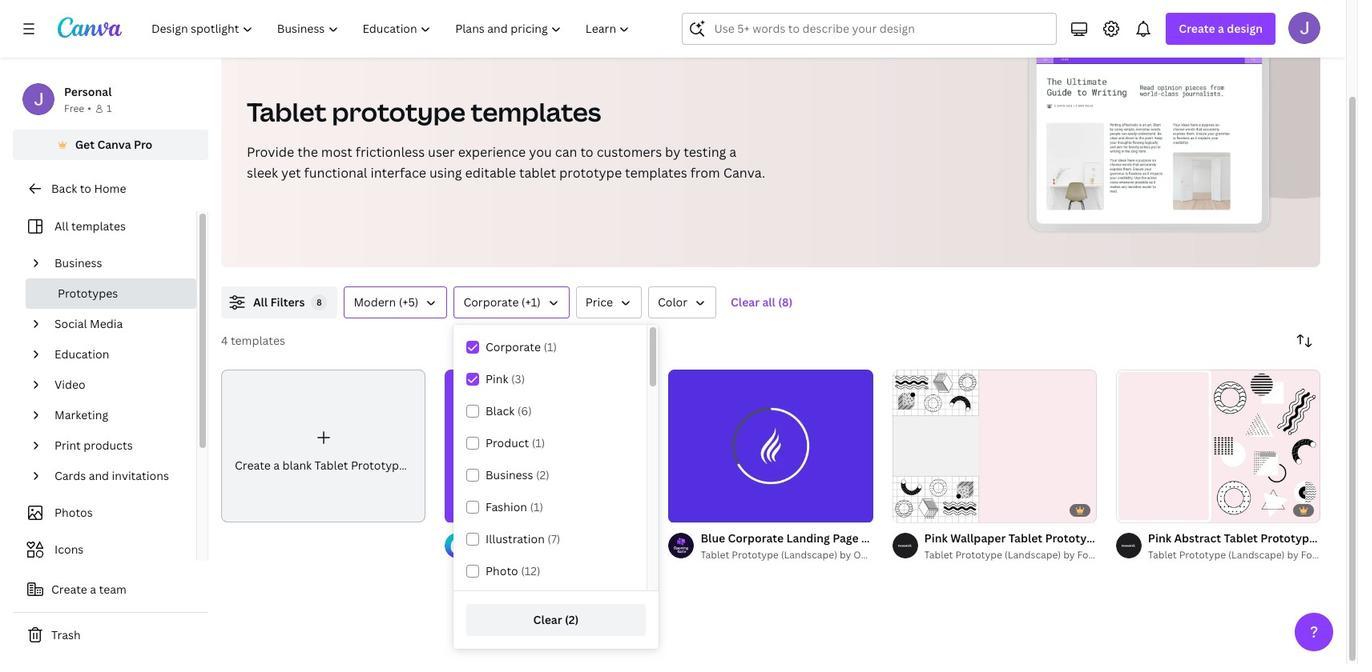 Task type: vqa. For each thing, say whether or not it's contained in the screenshot.
the Character Builder image
no



Task type: describe. For each thing, give the bounding box(es) containing it.
all for all templates
[[54, 219, 69, 234]]

all templates
[[54, 219, 126, 234]]

tablet up provide
[[247, 95, 327, 129]]

tablet up opening
[[861, 531, 895, 547]]

by inside pink abstract tablet prototype wallpap tablet prototype (landscape) by formatika st
[[1287, 549, 1299, 563]]

4
[[221, 333, 228, 349]]

of
[[686, 504, 695, 516]]

corporate for corporate (1)
[[486, 340, 541, 355]]

design
[[1227, 21, 1263, 36]]

clear all (8)
[[731, 295, 793, 310]]

(landscape) down (7)
[[557, 549, 614, 563]]

create for create a design
[[1179, 21, 1215, 36]]

by inside provide the most frictionless user experience you can to customers by testing a sleek yet functional interface using editable tablet prototype templates from canva.
[[665, 143, 680, 161]]

create for create a blank tablet prototype (landscape)
[[235, 458, 271, 473]]

tablet prototype (landscape) by canva creative studio link
[[477, 548, 733, 564]]

pink wallpaper tablet prototype image
[[892, 370, 1097, 523]]

tablet up tablet prototype (landscape) by formatika studio link
[[1008, 531, 1042, 547]]

modern (+5)
[[354, 295, 419, 310]]

blue
[[701, 531, 725, 547]]

tablet prototype templates
[[247, 95, 601, 129]]

marketing link
[[48, 401, 187, 431]]

1 vertical spatial canva
[[630, 549, 659, 563]]

(7)
[[547, 532, 560, 547]]

tablet prototype (landscape) by formatika studio link
[[924, 548, 1156, 564]]

(landscape) left business (2)
[[408, 458, 474, 473]]

user
[[428, 143, 455, 161]]

trash link
[[13, 620, 208, 652]]

customers
[[597, 143, 662, 161]]

icons
[[54, 542, 84, 558]]

tablet prototype (landscape) by formatika st link
[[1148, 548, 1358, 564]]

prototype inside provide the most frictionless user experience you can to customers by testing a sleek yet functional interface using editable tablet prototype templates from canva.
[[559, 164, 622, 182]]

formatika inside pink abstract tablet prototype wallpap tablet prototype (landscape) by formatika st
[[1301, 549, 1347, 563]]

tablet right gate
[[924, 549, 953, 563]]

personal
[[64, 84, 112, 99]]

(2) for clear (2)
[[565, 613, 579, 628]]

page
[[833, 531, 859, 547]]

jacob simon image
[[1288, 12, 1320, 44]]

abstract
[[1174, 531, 1221, 547]]

studio inside pink wallpaper tablet prototype tablet prototype (landscape) by formatika studio
[[1126, 549, 1156, 563]]

pink for pink wallpaper tablet prototype tablet prototype (landscape) by formatika studio
[[924, 531, 948, 547]]

create a team button
[[13, 574, 208, 606]]

all for all filters
[[253, 295, 268, 310]]

create for create a team
[[51, 582, 87, 598]]

a for create a design
[[1218, 21, 1224, 36]]

interface
[[371, 164, 426, 182]]

formatika inside pink wallpaper tablet prototype tablet prototype (landscape) by formatika studio
[[1077, 549, 1123, 563]]

the
[[297, 143, 318, 161]]

pink (3)
[[486, 372, 525, 387]]

invitations
[[112, 469, 169, 484]]

marketing
[[54, 408, 108, 423]]

by inside tablet prototype (landscape) by canva creative studio link
[[616, 549, 627, 563]]

sleek
[[247, 164, 278, 182]]

most
[[321, 143, 352, 161]]

team
[[99, 582, 126, 598]]

back
[[51, 181, 77, 196]]

templates up the "you"
[[471, 95, 601, 129]]

create a design button
[[1166, 13, 1275, 45]]

wallpap
[[1318, 531, 1358, 547]]

4 templates
[[221, 333, 285, 349]]

(+5)
[[399, 295, 419, 310]]

create a team
[[51, 582, 126, 598]]

clear all (8) button
[[723, 287, 801, 319]]

using
[[429, 164, 462, 182]]

8 filter options selected element
[[311, 295, 327, 311]]

templates inside provide the most frictionless user experience you can to customers by testing a sleek yet functional interface using editable tablet prototype templates from canva.
[[625, 164, 687, 182]]

(6)
[[517, 404, 532, 419]]

1 for 1
[[106, 102, 112, 115]]

create a blank tablet prototype (landscape) link
[[221, 370, 474, 523]]

pink for pink abstract tablet prototype wallpap tablet prototype (landscape) by formatika st
[[1148, 531, 1171, 547]]

print
[[54, 438, 81, 453]]

experience
[[458, 143, 526, 161]]

(landscape) inside pink wallpaper tablet prototype tablet prototype (landscape) by formatika studio
[[1005, 549, 1061, 563]]

blue corporate landing page tablet prototype link
[[701, 531, 953, 548]]

clear for clear (2)
[[533, 613, 562, 628]]

education link
[[48, 340, 187, 370]]

icons link
[[22, 535, 187, 566]]

pink abstract tablet prototype wallpap tablet prototype (landscape) by formatika st
[[1148, 531, 1358, 563]]

corporate inside blue corporate landing page tablet prototype tablet prototype (landscape) by opening gate
[[728, 531, 784, 547]]

provide the most frictionless user experience you can to customers by testing a sleek yet functional interface using editable tablet prototype templates from canva.
[[247, 143, 765, 182]]

social
[[54, 316, 87, 332]]

products
[[84, 438, 133, 453]]

by inside pink wallpaper tablet prototype tablet prototype (landscape) by formatika studio
[[1063, 549, 1075, 563]]

and
[[89, 469, 109, 484]]

cards and invitations
[[54, 469, 169, 484]]

photos link
[[22, 498, 187, 529]]

from
[[690, 164, 720, 182]]

landing
[[786, 531, 830, 547]]

video
[[54, 377, 85, 393]]

opening
[[854, 549, 893, 563]]

product
[[486, 436, 529, 451]]

create a blank tablet prototype (landscape)
[[235, 458, 474, 473]]

get canva pro
[[75, 137, 152, 152]]

illustration (7)
[[486, 532, 560, 547]]

business link
[[48, 248, 187, 279]]

1 of 3 link
[[668, 370, 873, 523]]

create a blank tablet prototype (landscape) element
[[221, 370, 474, 523]]

illustration
[[486, 532, 545, 547]]

all filters
[[253, 295, 305, 310]]

Sort by button
[[1288, 325, 1320, 357]]

pink abstract tablet prototype wallpaper image
[[1116, 370, 1320, 523]]

canva.
[[723, 164, 765, 182]]

cards
[[54, 469, 86, 484]]

provide
[[247, 143, 294, 161]]

black
[[486, 404, 515, 419]]

fashion
[[486, 500, 527, 515]]

business (2)
[[486, 468, 549, 483]]

home
[[94, 181, 126, 196]]

pro
[[134, 137, 152, 152]]

free •
[[64, 102, 91, 115]]

modern (+5) button
[[344, 287, 447, 319]]

(landscape) inside blue corporate landing page tablet prototype tablet prototype (landscape) by opening gate
[[781, 549, 837, 563]]

prototypes
[[58, 286, 118, 301]]

print products link
[[48, 431, 187, 461]]



Task type: locate. For each thing, give the bounding box(es) containing it.
blank
[[282, 458, 312, 473]]

tablet prototype (landscape) by opening gate link
[[701, 548, 917, 564]]

corporate right blue
[[728, 531, 784, 547]]

0 vertical spatial canva
[[97, 137, 131, 152]]

corporate (1)
[[486, 340, 557, 355]]

1 left of
[[680, 504, 684, 516]]

0 horizontal spatial all
[[54, 219, 69, 234]]

(2) inside button
[[565, 613, 579, 628]]

product (1)
[[486, 436, 545, 451]]

all
[[54, 219, 69, 234], [253, 295, 268, 310]]

canva
[[97, 137, 131, 152], [630, 549, 659, 563]]

tablet up tablet prototype (landscape) by formatika st link
[[1224, 531, 1258, 547]]

1 vertical spatial (2)
[[565, 613, 579, 628]]

0 horizontal spatial clear
[[533, 613, 562, 628]]

clear (2) button
[[466, 605, 646, 637]]

yet
[[281, 164, 301, 182]]

studio
[[702, 549, 733, 563], [1126, 549, 1156, 563]]

(1) right product
[[532, 436, 545, 451]]

a left design
[[1218, 21, 1224, 36]]

1 vertical spatial business
[[486, 468, 533, 483]]

pink left abstract
[[1148, 531, 1171, 547]]

1 vertical spatial create
[[235, 458, 271, 473]]

to right back
[[80, 181, 91, 196]]

a inside button
[[90, 582, 96, 598]]

1 vertical spatial (1)
[[532, 436, 545, 451]]

by left testing
[[665, 143, 680, 161]]

1 vertical spatial clear
[[533, 613, 562, 628]]

by
[[665, 143, 680, 161], [616, 549, 627, 563], [840, 549, 851, 563], [1063, 549, 1075, 563], [1287, 549, 1299, 563]]

(1) for product (1)
[[532, 436, 545, 451]]

templates down customers
[[625, 164, 687, 182]]

prototype down can
[[559, 164, 622, 182]]

business
[[54, 256, 102, 271], [486, 468, 533, 483]]

a for create a blank tablet prototype (landscape)
[[273, 458, 280, 473]]

0 horizontal spatial canva
[[97, 137, 131, 152]]

None search field
[[682, 13, 1057, 45]]

create inside dropdown button
[[1179, 21, 1215, 36]]

Search search field
[[714, 14, 1047, 44]]

create left blank
[[235, 458, 271, 473]]

corporate (+1) button
[[454, 287, 569, 319]]

create a design
[[1179, 21, 1263, 36]]

0 vertical spatial clear
[[731, 295, 760, 310]]

2 horizontal spatial create
[[1179, 21, 1215, 36]]

corporate inside button
[[463, 295, 519, 310]]

0 vertical spatial corporate
[[463, 295, 519, 310]]

all inside all templates link
[[54, 219, 69, 234]]

(2) down product (1)
[[536, 468, 549, 483]]

by down the pink wallpaper tablet prototype link
[[1063, 549, 1075, 563]]

(1) for fashion (1)
[[530, 500, 543, 515]]

to right can
[[580, 143, 593, 161]]

canva left pro
[[97, 137, 131, 152]]

1 horizontal spatial pink
[[924, 531, 948, 547]]

(2)
[[536, 468, 549, 483], [565, 613, 579, 628]]

1 vertical spatial to
[[80, 181, 91, 196]]

can
[[555, 143, 577, 161]]

get canva pro button
[[13, 130, 208, 160]]

1 horizontal spatial studio
[[1126, 549, 1156, 563]]

to inside provide the most frictionless user experience you can to customers by testing a sleek yet functional interface using editable tablet prototype templates from canva.
[[580, 143, 593, 161]]

a inside dropdown button
[[1218, 21, 1224, 36]]

black (6)
[[486, 404, 532, 419]]

pink wallpaper tablet prototype link
[[924, 531, 1100, 548]]

1 vertical spatial all
[[253, 295, 268, 310]]

2 vertical spatial create
[[51, 582, 87, 598]]

3
[[697, 504, 703, 516]]

0 vertical spatial all
[[54, 219, 69, 234]]

2 vertical spatial corporate
[[728, 531, 784, 547]]

pink inside pink abstract tablet prototype wallpap tablet prototype (landscape) by formatika st
[[1148, 531, 1171, 547]]

st
[[1349, 549, 1358, 563]]

1 horizontal spatial clear
[[731, 295, 760, 310]]

0 horizontal spatial formatika
[[1077, 549, 1123, 563]]

1 horizontal spatial business
[[486, 468, 533, 483]]

photo
[[486, 564, 518, 579]]

business for business (2)
[[486, 468, 533, 483]]

top level navigation element
[[141, 13, 644, 45]]

free
[[64, 102, 84, 115]]

all left filters
[[253, 295, 268, 310]]

2 horizontal spatial pink
[[1148, 531, 1171, 547]]

creative
[[661, 549, 700, 563]]

0 horizontal spatial 1
[[106, 102, 112, 115]]

2 formatika from the left
[[1301, 549, 1347, 563]]

1 horizontal spatial all
[[253, 295, 268, 310]]

business for business
[[54, 256, 102, 271]]

clear for clear all (8)
[[731, 295, 760, 310]]

(1) right the fashion
[[530, 500, 543, 515]]

(12)
[[521, 564, 540, 579]]

tablet
[[519, 164, 556, 182]]

1 horizontal spatial (2)
[[565, 613, 579, 628]]

tablet up photo
[[477, 549, 506, 563]]

cards and invitations link
[[48, 461, 187, 492]]

1 horizontal spatial create
[[235, 458, 271, 473]]

(landscape) down the pink wallpaper tablet prototype link
[[1005, 549, 1061, 563]]

photo (12)
[[486, 564, 540, 579]]

0 vertical spatial 1
[[106, 102, 112, 115]]

1 studio from the left
[[702, 549, 733, 563]]

1 formatika from the left
[[1077, 549, 1123, 563]]

by down page
[[840, 549, 851, 563]]

tablet down abstract
[[1148, 549, 1177, 563]]

corporate for corporate (+1)
[[463, 295, 519, 310]]

(1) down corporate (+1) button
[[544, 340, 557, 355]]

photos
[[54, 506, 93, 521]]

prototype
[[351, 458, 405, 473], [898, 531, 953, 547], [1045, 531, 1100, 547], [1260, 531, 1316, 547], [508, 549, 555, 563], [732, 549, 779, 563], [955, 549, 1002, 563], [1179, 549, 1226, 563]]

clear (2)
[[533, 613, 579, 628]]

a
[[1218, 21, 1224, 36], [729, 143, 736, 161], [273, 458, 280, 473], [90, 582, 96, 598]]

8
[[317, 296, 322, 308]]

0 horizontal spatial pink
[[486, 372, 508, 387]]

corporate left (+1)
[[463, 295, 519, 310]]

1 for 1 of 3
[[680, 504, 684, 516]]

(+1)
[[521, 295, 541, 310]]

0 horizontal spatial to
[[80, 181, 91, 196]]

color button
[[648, 287, 716, 319]]

1 vertical spatial 1
[[680, 504, 684, 516]]

(2) down tablet prototype (landscape) by canva creative studio link
[[565, 613, 579, 628]]

0 vertical spatial (1)
[[544, 340, 557, 355]]

canva left creative
[[630, 549, 659, 563]]

tablet prototype templates image
[[979, 11, 1320, 268], [1037, 55, 1262, 224]]

(2) for business (2)
[[536, 468, 549, 483]]

business down product
[[486, 468, 533, 483]]

pink inside pink wallpaper tablet prototype tablet prototype (landscape) by formatika studio
[[924, 531, 948, 547]]

(landscape) down pink abstract tablet prototype wallpap "link"
[[1228, 549, 1285, 563]]

back to home link
[[13, 173, 208, 205]]

trash
[[51, 628, 81, 643]]

testing
[[684, 143, 726, 161]]

all templates link
[[22, 212, 187, 242]]

blue corporate landing page tablet prototype image
[[668, 370, 873, 523]]

(landscape) inside pink abstract tablet prototype wallpap tablet prototype (landscape) by formatika st
[[1228, 549, 1285, 563]]

0 horizontal spatial studio
[[702, 549, 733, 563]]

clear left all
[[731, 295, 760, 310]]

clear down (12)
[[533, 613, 562, 628]]

2 vertical spatial (1)
[[530, 500, 543, 515]]

pink abstract tablet prototype wallpap link
[[1148, 531, 1358, 548]]

0 vertical spatial (2)
[[536, 468, 549, 483]]

price
[[585, 295, 613, 310]]

1 vertical spatial corporate
[[486, 340, 541, 355]]

(landscape)
[[408, 458, 474, 473], [557, 549, 614, 563], [781, 549, 837, 563], [1005, 549, 1061, 563], [1228, 549, 1285, 563]]

templates down back to home
[[71, 219, 126, 234]]

you
[[529, 143, 552, 161]]

pink left wallpaper
[[924, 531, 948, 547]]

tablet down blue
[[701, 549, 729, 563]]

create left design
[[1179, 21, 1215, 36]]

canva inside button
[[97, 137, 131, 152]]

media
[[90, 316, 123, 332]]

•
[[88, 102, 91, 115]]

pink for pink (3)
[[486, 372, 508, 387]]

a left blank
[[273, 458, 280, 473]]

all down back
[[54, 219, 69, 234]]

purple and pink flat color login page simple tablet ui prototype image
[[445, 370, 649, 523]]

1 of 3
[[680, 504, 703, 516]]

video link
[[48, 370, 187, 401]]

a up canva.
[[729, 143, 736, 161]]

tablet
[[247, 95, 327, 129], [315, 458, 348, 473], [861, 531, 895, 547], [1008, 531, 1042, 547], [1224, 531, 1258, 547], [477, 549, 506, 563], [701, 549, 729, 563], [924, 549, 953, 563], [1148, 549, 1177, 563]]

pink left (3)
[[486, 372, 508, 387]]

corporate up (3)
[[486, 340, 541, 355]]

prototype up frictionless
[[332, 95, 466, 129]]

(1) for corporate (1)
[[544, 340, 557, 355]]

templates right 4
[[231, 333, 285, 349]]

corporate (+1)
[[463, 295, 541, 310]]

a left 'team'
[[90, 582, 96, 598]]

print products
[[54, 438, 133, 453]]

1 horizontal spatial formatika
[[1301, 549, 1347, 563]]

0 horizontal spatial prototype
[[332, 95, 466, 129]]

wallpaper
[[950, 531, 1006, 547]]

0 vertical spatial business
[[54, 256, 102, 271]]

create down icons
[[51, 582, 87, 598]]

modern
[[354, 295, 396, 310]]

color
[[658, 295, 687, 310]]

1 vertical spatial prototype
[[559, 164, 622, 182]]

create
[[1179, 21, 1215, 36], [235, 458, 271, 473], [51, 582, 87, 598]]

formatika
[[1077, 549, 1123, 563], [1301, 549, 1347, 563]]

a inside provide the most frictionless user experience you can to customers by testing a sleek yet functional interface using editable tablet prototype templates from canva.
[[729, 143, 736, 161]]

1 horizontal spatial canva
[[630, 549, 659, 563]]

tablet right blank
[[315, 458, 348, 473]]

templates
[[471, 95, 601, 129], [625, 164, 687, 182], [71, 219, 126, 234], [231, 333, 285, 349]]

1 horizontal spatial prototype
[[559, 164, 622, 182]]

1 horizontal spatial to
[[580, 143, 593, 161]]

tablet prototype (landscape) by canva creative studio
[[477, 549, 733, 563]]

business up 'prototypes'
[[54, 256, 102, 271]]

create inside button
[[51, 582, 87, 598]]

0 horizontal spatial create
[[51, 582, 87, 598]]

price button
[[576, 287, 642, 319]]

0 horizontal spatial (2)
[[536, 468, 549, 483]]

1 horizontal spatial 1
[[680, 504, 684, 516]]

0 vertical spatial to
[[580, 143, 593, 161]]

a for create a team
[[90, 582, 96, 598]]

by inside blue corporate landing page tablet prototype tablet prototype (landscape) by opening gate
[[840, 549, 851, 563]]

editable
[[465, 164, 516, 182]]

by left creative
[[616, 549, 627, 563]]

by down pink abstract tablet prototype wallpap "link"
[[1287, 549, 1299, 563]]

(landscape) down landing
[[781, 549, 837, 563]]

0 horizontal spatial business
[[54, 256, 102, 271]]

0 vertical spatial prototype
[[332, 95, 466, 129]]

1 right •
[[106, 102, 112, 115]]

2 studio from the left
[[1126, 549, 1156, 563]]

0 vertical spatial create
[[1179, 21, 1215, 36]]



